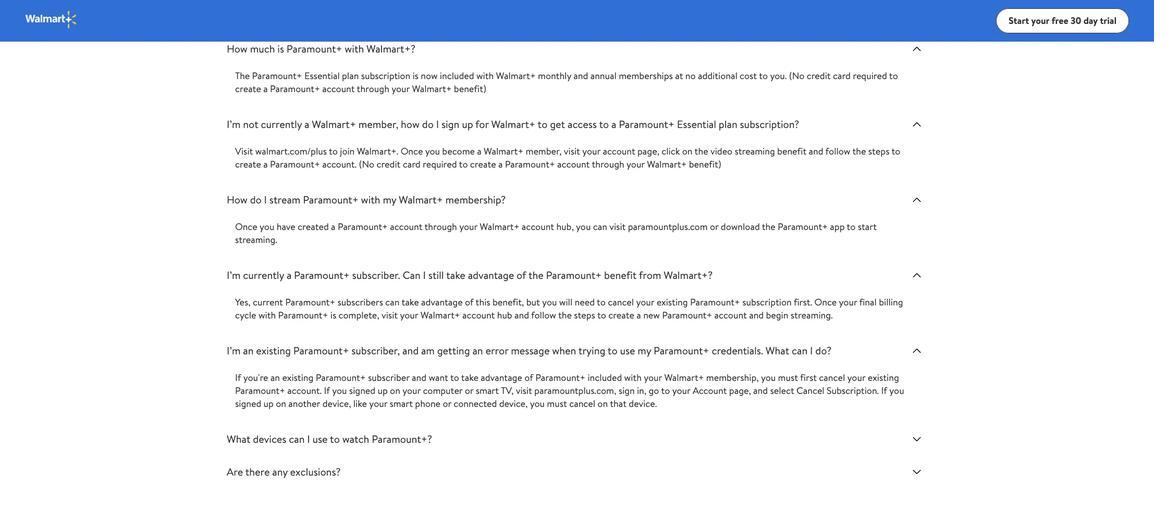 Task type: vqa. For each thing, say whether or not it's contained in the screenshot.
left "gift"
no



Task type: locate. For each thing, give the bounding box(es) containing it.
cost
[[740, 69, 757, 82]]

through
[[357, 82, 389, 95], [592, 158, 624, 171], [425, 221, 457, 234]]

smart left tv,
[[476, 385, 499, 398]]

subscription
[[361, 69, 410, 82], [743, 296, 792, 309]]

or
[[710, 221, 719, 234], [465, 385, 474, 398], [443, 398, 452, 411]]

your left "now"
[[392, 82, 410, 95]]

0 vertical spatial card
[[833, 69, 851, 82]]

walmart+?
[[367, 42, 416, 56], [664, 269, 713, 283]]

click
[[662, 145, 680, 158]]

account left click
[[603, 145, 635, 158]]

how
[[227, 42, 248, 56], [227, 193, 248, 207]]

1 vertical spatial is
[[413, 69, 419, 82]]

2 vertical spatial take
[[461, 372, 479, 385]]

0 horizontal spatial up
[[264, 398, 274, 411]]

2 horizontal spatial or
[[710, 221, 719, 234]]

an left error
[[473, 344, 483, 358]]

must left first
[[778, 372, 798, 385]]

1 horizontal spatial (no
[[789, 69, 805, 82]]

hub,
[[557, 221, 574, 234]]

account up credentials.
[[715, 309, 747, 322]]

benefit) up for
[[454, 82, 486, 95]]

member, up walmart+. in the left of the page
[[359, 117, 398, 131]]

member, down get
[[526, 145, 562, 158]]

0 vertical spatial walmart+?
[[367, 42, 416, 56]]

on inside visit walmart.com/plus to join walmart+. once you become a walmart+ member, visit your account page, click on the video streaming benefit and follow the steps to create a paramount+ account.  (no credit card required to create a paramount+ account through your walmart+ benefit)
[[682, 145, 693, 158]]

0 horizontal spatial benefit)
[[454, 82, 486, 95]]

of up benefit,
[[517, 269, 526, 283]]

1 horizontal spatial included
[[588, 372, 622, 385]]

1 horizontal spatial streaming.
[[791, 309, 833, 322]]

or right 'computer'
[[465, 385, 474, 398]]

you right device,
[[530, 398, 545, 411]]

plan down 'how much is paramount+ with walmart+?'
[[342, 69, 359, 82]]

1 horizontal spatial do
[[422, 117, 434, 131]]

essential up video
[[677, 117, 716, 131]]

i'm for i'm an existing paramount+ subscriber, and am getting an error message when trying to use my paramount+ credentials. what can i do?
[[227, 344, 241, 358]]

1 horizontal spatial required
[[853, 69, 887, 82]]

i'm left not
[[227, 117, 241, 131]]

of inside if you're an existing paramount+ subscriber and want to take advantage of paramount+ included with your walmart+ membership, you must first cancel your existing paramount+ account. if you signed up on your computer or smart tv, visit paramountplus.com, sign in, go to your account page, and select cancel subscription. if you signed up on another device, like your smart phone or connected device, you must cancel on that device.
[[525, 372, 533, 385]]

use up the exclusions?
[[313, 433, 328, 447]]

stream
[[269, 193, 301, 207]]

0 horizontal spatial my
[[383, 193, 396, 207]]

cancel left new
[[608, 296, 634, 309]]

i right how
[[436, 117, 439, 131]]

advantage up "this"
[[468, 269, 514, 283]]

visit down access
[[564, 145, 580, 158]]

1 horizontal spatial up
[[378, 385, 388, 398]]

0 vertical spatial of
[[517, 269, 526, 283]]

you right subscription.
[[890, 385, 904, 398]]

my down new
[[638, 344, 651, 358]]

how do i stream paramount+ with my walmart+ membership?
[[227, 193, 506, 207]]

can right 'devices'
[[289, 433, 305, 447]]

up left for
[[462, 117, 473, 131]]

a right the become
[[477, 145, 482, 158]]

0 vertical spatial credit
[[807, 69, 831, 82]]

1 horizontal spatial use
[[620, 344, 635, 358]]

a up walmart.com/plus
[[305, 117, 309, 131]]

visit inside visit walmart.com/plus to join walmart+. once you become a walmart+ member, visit your account page, click on the video streaming benefit and follow the steps to create a paramount+ account.  (no credit card required to create a paramount+ account through your walmart+ benefit)
[[564, 145, 580, 158]]

do
[[422, 117, 434, 131], [250, 193, 262, 207]]

paramountplus.com,
[[534, 385, 616, 398]]

a inside once you have created a paramount+ account through your walmart+ account hub, you can visit paramountplus.com or download the paramount+ app to start streaming.
[[331, 221, 336, 234]]

with inside yes, current paramount+ subscribers can take advantage of this benefit, but you will need to cancel your existing paramount+ subscription first. once your final billing cycle with paramount+ is complete, visit your walmart+ account hub and follow the steps to create a new paramount+ account and begin streaming.
[[259, 309, 276, 322]]

want
[[429, 372, 448, 385]]

included up that
[[588, 372, 622, 385]]

2 horizontal spatial is
[[413, 69, 419, 82]]

1 vertical spatial credit
[[377, 158, 401, 171]]

paramountplus.com
[[628, 221, 708, 234]]

(no right 'you.'
[[789, 69, 805, 82]]

paramount+
[[287, 42, 342, 56], [252, 69, 302, 82], [270, 82, 320, 95], [619, 117, 675, 131], [270, 158, 320, 171], [505, 158, 555, 171], [303, 193, 359, 207], [338, 221, 388, 234], [778, 221, 828, 234], [294, 269, 350, 283], [546, 269, 602, 283], [285, 296, 335, 309], [690, 296, 740, 309], [278, 309, 328, 322], [662, 309, 712, 322], [293, 344, 349, 358], [654, 344, 709, 358], [316, 372, 366, 385], [536, 372, 586, 385], [235, 385, 285, 398]]

page, left click
[[638, 145, 660, 158]]

cancel left that
[[569, 398, 595, 411]]

1 horizontal spatial benefit)
[[689, 158, 722, 171]]

once left have
[[235, 221, 257, 234]]

0 horizontal spatial use
[[313, 433, 328, 447]]

1 horizontal spatial steps
[[868, 145, 890, 158]]

1 horizontal spatial is
[[330, 309, 336, 322]]

0 vertical spatial required
[[853, 69, 887, 82]]

are there any exclusions? image
[[911, 467, 923, 479]]

0 vertical spatial benefit)
[[454, 82, 486, 95]]

your down membership?
[[459, 221, 478, 234]]

if
[[235, 372, 241, 385], [881, 385, 887, 398]]

1 vertical spatial (no
[[359, 158, 374, 171]]

is
[[278, 42, 284, 56], [413, 69, 419, 82], [330, 309, 336, 322]]

2 vertical spatial once
[[815, 296, 837, 309]]

2 horizontal spatial once
[[815, 296, 837, 309]]

use right trying
[[620, 344, 635, 358]]

1 horizontal spatial through
[[425, 221, 457, 234]]

sign inside if you're an existing paramount+ subscriber and want to take advantage of paramount+ included with your walmart+ membership, you must first cancel your existing paramount+ account. if you signed up on your computer or smart tv, visit paramountplus.com, sign in, go to your account page, and select cancel subscription. if you signed up on another device, like your smart phone or connected device, you must cancel on that device.
[[619, 385, 635, 398]]

1 horizontal spatial card
[[833, 69, 851, 82]]

of right tv,
[[525, 372, 533, 385]]

1 horizontal spatial benefit
[[777, 145, 807, 158]]

how left "much"
[[227, 42, 248, 56]]

follow inside visit walmart.com/plus to join walmart+. once you become a walmart+ member, visit your account page, click on the video streaming benefit and follow the steps to create a paramount+ account.  (no credit card required to create a paramount+ account through your walmart+ benefit)
[[826, 145, 851, 158]]

a right the created
[[331, 221, 336, 234]]

your
[[1032, 14, 1050, 27], [392, 82, 410, 95], [582, 145, 601, 158], [627, 158, 645, 171], [459, 221, 478, 234], [636, 296, 654, 309], [839, 296, 857, 309], [400, 309, 418, 322], [644, 372, 662, 385], [848, 372, 866, 385], [403, 385, 421, 398], [672, 385, 691, 398], [369, 398, 388, 411]]

cancel right first
[[819, 372, 845, 385]]

0 vertical spatial cancel
[[608, 296, 634, 309]]

0 vertical spatial included
[[440, 69, 474, 82]]

1 vertical spatial steps
[[574, 309, 595, 322]]

1 i'm from the top
[[227, 117, 241, 131]]

final
[[859, 296, 877, 309]]

page, inside visit walmart.com/plus to join walmart+. once you become a walmart+ member, visit your account page, click on the video streaming benefit and follow the steps to create a paramount+ account.  (no credit card required to create a paramount+ account through your walmart+ benefit)
[[638, 145, 660, 158]]

yes, current paramount+ subscribers can take advantage of this benefit, but you will need to cancel your existing paramount+ subscription first. once your final billing cycle with paramount+ is complete, visit your walmart+ account hub and follow the steps to create a new paramount+ account and begin streaming.
[[235, 296, 903, 322]]

1 horizontal spatial smart
[[476, 385, 499, 398]]

once inside once you have created a paramount+ account through your walmart+ account hub, you can visit paramountplus.com or download the paramount+ app to start streaming.
[[235, 221, 257, 234]]

1 vertical spatial through
[[592, 158, 624, 171]]

included inside if you're an existing paramount+ subscriber and want to take advantage of paramount+ included with your walmart+ membership, you must first cancel your existing paramount+ account. if you signed up on your computer or smart tv, visit paramountplus.com, sign in, go to your account page, and select cancel subscription. if you signed up on another device, like your smart phone or connected device, you must cancel on that device.
[[588, 372, 622, 385]]

cancel
[[608, 296, 634, 309], [819, 372, 845, 385], [569, 398, 595, 411]]

take right still
[[446, 269, 466, 283]]

your left free
[[1032, 14, 1050, 27]]

1 horizontal spatial subscription
[[743, 296, 792, 309]]

up
[[462, 117, 473, 131], [378, 385, 388, 398], [264, 398, 274, 411]]

i'm for i'm currently a paramount+ subscriber. can i still take advantage of the paramount+ benefit from walmart+?
[[227, 269, 241, 283]]

card inside visit walmart.com/plus to join walmart+. once you become a walmart+ member, visit your account page, click on the video streaming benefit and follow the steps to create a paramount+ account.  (no credit card required to create a paramount+ account through your walmart+ benefit)
[[403, 158, 421, 171]]

on left that
[[598, 398, 608, 411]]

a inside yes, current paramount+ subscribers can take advantage of this benefit, but you will need to cancel your existing paramount+ subscription first. once your final billing cycle with paramount+ is complete, visit your walmart+ account hub and follow the steps to create a new paramount+ account and begin streaming.
[[637, 309, 641, 322]]

(no inside visit walmart.com/plus to join walmart+. once you become a walmart+ member, visit your account page, click on the video streaming benefit and follow the steps to create a paramount+ account.  (no credit card required to create a paramount+ account through your walmart+ benefit)
[[359, 158, 374, 171]]

currently up walmart.com/plus
[[261, 117, 302, 131]]

do right how
[[422, 117, 434, 131]]

benefit inside visit walmart.com/plus to join walmart+. once you become a walmart+ member, visit your account page, click on the video streaming benefit and follow the steps to create a paramount+ account.  (no credit card required to create a paramount+ account through your walmart+ benefit)
[[777, 145, 807, 158]]

0 vertical spatial must
[[778, 372, 798, 385]]

you.
[[770, 69, 787, 82]]

1 vertical spatial card
[[403, 158, 421, 171]]

plan
[[342, 69, 359, 82], [719, 117, 738, 131]]

0 horizontal spatial follow
[[531, 309, 556, 322]]

what left 'devices'
[[227, 433, 251, 447]]

once you have created a paramount+ account through your walmart+ account hub, you can visit paramountplus.com or download the paramount+ app to start streaming.
[[235, 221, 877, 247]]

a right the
[[263, 82, 268, 95]]

the inside yes, current paramount+ subscribers can take advantage of this benefit, but you will need to cancel your existing paramount+ subscription first. once your final billing cycle with paramount+ is complete, visit your walmart+ account hub and follow the steps to create a new paramount+ account and begin streaming.
[[558, 309, 572, 322]]

am
[[421, 344, 435, 358]]

3 i'm from the top
[[227, 344, 241, 358]]

1 vertical spatial of
[[465, 296, 474, 309]]

go
[[649, 385, 659, 398]]

membership?
[[445, 193, 506, 207]]

required inside "the paramount+ essential plan subscription is now included with walmart+ monthly and annual memberships at no additional cost to you. (no credit card required to create a paramount+ account through your walmart+ benefit)"
[[853, 69, 887, 82]]

0 vertical spatial through
[[357, 82, 389, 95]]

free
[[1052, 14, 1069, 27]]

visit right tv,
[[516, 385, 532, 398]]

benefit
[[777, 145, 807, 158], [604, 269, 637, 283]]

will
[[559, 296, 573, 309]]

(no right the join
[[359, 158, 374, 171]]

of inside yes, current paramount+ subscribers can take advantage of this benefit, but you will need to cancel your existing paramount+ subscription first. once your final billing cycle with paramount+ is complete, visit your walmart+ account hub and follow the steps to create a new paramount+ account and begin streaming.
[[465, 296, 474, 309]]

you left like on the bottom of page
[[332, 385, 347, 398]]

advantage down still
[[421, 296, 463, 309]]

must right device,
[[547, 398, 567, 411]]

is left complete,
[[330, 309, 336, 322]]

your down from
[[636, 296, 654, 309]]

0 horizontal spatial signed
[[235, 398, 261, 411]]

subscription.
[[827, 385, 879, 398]]

2 how from the top
[[227, 193, 248, 207]]

walmart+
[[496, 69, 536, 82], [412, 82, 452, 95], [312, 117, 356, 131], [491, 117, 536, 131], [484, 145, 524, 158], [647, 158, 687, 171], [399, 193, 443, 207], [480, 221, 520, 234], [421, 309, 460, 322], [664, 372, 704, 385]]

essential
[[304, 69, 340, 82], [677, 117, 716, 131]]

benefit) inside "the paramount+ essential plan subscription is now included with walmart+ monthly and annual memberships at no additional cost to you. (no credit card required to create a paramount+ account through your walmart+ benefit)"
[[454, 82, 486, 95]]

take inside yes, current paramount+ subscribers can take advantage of this benefit, but you will need to cancel your existing paramount+ subscription first. once your final billing cycle with paramount+ is complete, visit your walmart+ account hub and follow the steps to create a new paramount+ account and begin streaming.
[[402, 296, 419, 309]]

i'm not currently a walmart+ member, how do i sign up for walmart+ to get access to a paramount+ essential plan subscription?
[[227, 117, 799, 131]]

an right 'you're' at the bottom left of page
[[271, 372, 280, 385]]

is inside yes, current paramount+ subscribers can take advantage of this benefit, but you will need to cancel your existing paramount+ subscription first. once your final billing cycle with paramount+ is complete, visit your walmart+ account hub and follow the steps to create a new paramount+ account and begin streaming.
[[330, 309, 336, 322]]

1 vertical spatial subscription
[[743, 296, 792, 309]]

visit
[[564, 145, 580, 158], [610, 221, 626, 234], [382, 309, 398, 322], [516, 385, 532, 398]]

0 horizontal spatial once
[[235, 221, 257, 234]]

access
[[568, 117, 597, 131]]

my
[[383, 193, 396, 207], [638, 344, 651, 358]]

1 horizontal spatial page,
[[729, 385, 751, 398]]

0 vertical spatial i'm
[[227, 117, 241, 131]]

signed down 'you're' at the bottom left of page
[[235, 398, 261, 411]]

the
[[695, 145, 708, 158], [853, 145, 866, 158], [762, 221, 776, 234], [529, 269, 544, 283], [558, 309, 572, 322]]

0 horizontal spatial card
[[403, 158, 421, 171]]

take down can
[[402, 296, 419, 309]]

included inside "the paramount+ essential plan subscription is now included with walmart+ monthly and annual memberships at no additional cost to you. (no credit card required to create a paramount+ account through your walmart+ benefit)"
[[440, 69, 474, 82]]

0 vertical spatial once
[[401, 145, 423, 158]]

any
[[272, 466, 288, 480]]

1 horizontal spatial once
[[401, 145, 423, 158]]

0 horizontal spatial is
[[278, 42, 284, 56]]

0 horizontal spatial included
[[440, 69, 474, 82]]

1 vertical spatial how
[[227, 193, 248, 207]]

0 horizontal spatial sign
[[442, 117, 460, 131]]

subscription left "now"
[[361, 69, 410, 82]]

membership,
[[706, 372, 759, 385]]

0 horizontal spatial essential
[[304, 69, 340, 82]]

once inside visit walmart.com/plus to join walmart+. once you become a walmart+ member, visit your account page, click on the video streaming benefit and follow the steps to create a paramount+ account.  (no credit card required to create a paramount+ account through your walmart+ benefit)
[[401, 145, 423, 158]]

credit right 'you.'
[[807, 69, 831, 82]]

1 vertical spatial plan
[[719, 117, 738, 131]]

signed
[[349, 385, 375, 398], [235, 398, 261, 411]]

1 vertical spatial once
[[235, 221, 257, 234]]

existing
[[657, 296, 688, 309], [256, 344, 291, 358], [282, 372, 314, 385], [868, 372, 899, 385]]

can down subscriber.
[[385, 296, 400, 309]]

i'm not currently a walmart+ member, how do i sign up for walmart+ to get access to a paramount+ essential plan subscription? image
[[911, 118, 923, 131]]

2 vertical spatial is
[[330, 309, 336, 322]]

if you're an existing paramount+ subscriber and want to take advantage of paramount+ included with your walmart+ membership, you must first cancel your existing paramount+ account. if you signed up on your computer or smart tv, visit paramountplus.com, sign in, go to your account page, and select cancel subscription. if you signed up on another device, like your smart phone or connected device, you must cancel on that device.
[[235, 372, 904, 411]]

page, inside if you're an existing paramount+ subscriber and want to take advantage of paramount+ included with your walmart+ membership, you must first cancel your existing paramount+ account. if you signed up on your computer or smart tv, visit paramountplus.com, sign in, go to your account page, and select cancel subscription. if you signed up on another device, like your smart phone or connected device, you must cancel on that device.
[[729, 385, 751, 398]]

an inside if you're an existing paramount+ subscriber and want to take advantage of paramount+ included with your walmart+ membership, you must first cancel your existing paramount+ account. if you signed up on your computer or smart tv, visit paramountplus.com, sign in, go to your account page, and select cancel subscription. if you signed up on another device, like your smart phone or connected device, you must cancel on that device.
[[271, 372, 280, 385]]

2 vertical spatial cancel
[[569, 398, 595, 411]]

once down how
[[401, 145, 423, 158]]

1 horizontal spatial follow
[[826, 145, 851, 158]]

create up membership?
[[470, 158, 496, 171]]

included
[[440, 69, 474, 82], [588, 372, 622, 385]]

or right phone
[[443, 398, 452, 411]]

0 horizontal spatial if
[[235, 372, 241, 385]]

sign
[[442, 117, 460, 131], [619, 385, 635, 398]]

advantage
[[468, 269, 514, 283], [421, 296, 463, 309], [481, 372, 522, 385]]

do?
[[816, 344, 832, 358]]

an up 'you're' at the bottom left of page
[[243, 344, 254, 358]]

a left new
[[637, 309, 641, 322]]

2 vertical spatial advantage
[[481, 372, 522, 385]]

existing inside yes, current paramount+ subscribers can take advantage of this benefit, but you will need to cancel your existing paramount+ subscription first. once your final billing cycle with paramount+ is complete, visit your walmart+ account hub and follow the steps to create a new paramount+ account and begin streaming.
[[657, 296, 688, 309]]

my down walmart+. in the left of the page
[[383, 193, 396, 207]]

use
[[620, 344, 635, 358], [313, 433, 328, 447]]

what
[[766, 344, 789, 358], [227, 433, 251, 447]]

sign up the become
[[442, 117, 460, 131]]

1 vertical spatial advantage
[[421, 296, 463, 309]]

on right click
[[682, 145, 693, 158]]

take up connected
[[461, 372, 479, 385]]

walmart+ inside yes, current paramount+ subscribers can take advantage of this benefit, but you will need to cancel your existing paramount+ subscription first. once your final billing cycle with paramount+ is complete, visit your walmart+ account hub and follow the steps to create a new paramount+ account and begin streaming.
[[421, 309, 460, 322]]

your left the final
[[839, 296, 857, 309]]

i'm up yes,
[[227, 269, 241, 283]]

account down 'how much is paramount+ with walmart+?'
[[322, 82, 355, 95]]

an
[[243, 344, 254, 358], [473, 344, 483, 358], [271, 372, 280, 385]]

(no inside "the paramount+ essential plan subscription is now included with walmart+ monthly and annual memberships at no additional cost to you. (no credit card required to create a paramount+ account through your walmart+ benefit)"
[[789, 69, 805, 82]]

1 how from the top
[[227, 42, 248, 56]]

your inside once you have created a paramount+ account through your walmart+ account hub, you can visit paramountplus.com or download the paramount+ app to start streaming.
[[459, 221, 478, 234]]

0 horizontal spatial through
[[357, 82, 389, 95]]

how much is paramount+ with walmart+? image
[[911, 43, 923, 55]]

currently up current
[[243, 269, 284, 283]]

what devices can i use to watch paramount+?
[[227, 433, 432, 447]]

up down 'you're' at the bottom left of page
[[264, 398, 274, 411]]

or left the download at the right top
[[710, 221, 719, 234]]

1 vertical spatial benefit)
[[689, 158, 722, 171]]

now
[[421, 69, 438, 82]]

error
[[486, 344, 509, 358]]

subscription inside yes, current paramount+ subscribers can take advantage of this benefit, but you will need to cancel your existing paramount+ subscription first. once your final billing cycle with paramount+ is complete, visit your walmart+ account hub and follow the steps to create a new paramount+ account and begin streaming.
[[743, 296, 792, 309]]

streaming. down the stream
[[235, 234, 277, 247]]

can inside once you have created a paramount+ account through your walmart+ account hub, you can visit paramountplus.com or download the paramount+ app to start streaming.
[[593, 221, 607, 234]]

credit
[[807, 69, 831, 82], [377, 158, 401, 171]]

your down can
[[400, 309, 418, 322]]

what down the begin at the right bottom of page
[[766, 344, 789, 358]]

0 horizontal spatial plan
[[342, 69, 359, 82]]

once right the first.
[[815, 296, 837, 309]]

page, right account
[[729, 385, 751, 398]]

no
[[685, 69, 696, 82]]

1 horizontal spatial must
[[778, 372, 798, 385]]

must
[[778, 372, 798, 385], [547, 398, 567, 411]]

0 horizontal spatial subscription
[[361, 69, 410, 82]]

create inside "the paramount+ essential plan subscription is now included with walmart+ monthly and annual memberships at no additional cost to you. (no credit card required to create a paramount+ account through your walmart+ benefit)"
[[235, 82, 261, 95]]

how for how do i stream paramount+ with my walmart+ membership?
[[227, 193, 248, 207]]

0 horizontal spatial credit
[[377, 158, 401, 171]]

0 horizontal spatial what
[[227, 433, 251, 447]]

credit up 'how do i stream paramount+ with my walmart+ membership?' on the top of page
[[377, 158, 401, 171]]

member,
[[359, 117, 398, 131], [526, 145, 562, 158]]

through inside visit walmart.com/plus to join walmart+. once you become a walmart+ member, visit your account page, click on the video streaming benefit and follow the steps to create a paramount+ account.  (no credit card required to create a paramount+ account through your walmart+ benefit)
[[592, 158, 624, 171]]

how do i stream paramount+ with my walmart+ membership? image
[[911, 194, 923, 206]]

0 vertical spatial plan
[[342, 69, 359, 82]]

1 vertical spatial do
[[250, 193, 262, 207]]

i'm for i'm not currently a walmart+ member, how do i sign up for walmart+ to get access to a paramount+ essential plan subscription?
[[227, 117, 241, 131]]

subscription left the first.
[[743, 296, 792, 309]]

1 vertical spatial sign
[[619, 385, 635, 398]]

walmart+ inside if you're an existing paramount+ subscriber and want to take advantage of paramount+ included with your walmart+ membership, you must first cancel your existing paramount+ account. if you signed up on your computer or smart tv, visit paramountplus.com, sign in, go to your account page, and select cancel subscription. if you signed up on another device, like your smart phone or connected device, you must cancel on that device.
[[664, 372, 704, 385]]

benefit left from
[[604, 269, 637, 283]]

you left the 'will'
[[542, 296, 557, 309]]

visit right complete,
[[382, 309, 398, 322]]

your right cancel
[[848, 372, 866, 385]]

steps
[[868, 145, 890, 158], [574, 309, 595, 322]]

can right hub,
[[593, 221, 607, 234]]

i'm down cycle
[[227, 344, 241, 358]]

1 vertical spatial i'm
[[227, 269, 241, 283]]

once
[[401, 145, 423, 158], [235, 221, 257, 234], [815, 296, 837, 309]]

if left 'you're' at the bottom left of page
[[235, 372, 241, 385]]

1 vertical spatial page,
[[729, 385, 751, 398]]

0 vertical spatial currently
[[261, 117, 302, 131]]

0 vertical spatial streaming.
[[235, 234, 277, 247]]

1 horizontal spatial if
[[881, 385, 887, 398]]

create left new
[[609, 309, 635, 322]]

2 vertical spatial of
[[525, 372, 533, 385]]

on
[[682, 145, 693, 158], [390, 385, 400, 398], [276, 398, 286, 411], [598, 398, 608, 411]]

1 vertical spatial follow
[[531, 309, 556, 322]]

i'm currently a paramount+ subscriber. can i still take advantage of the paramount+ benefit from walmart+? image
[[911, 270, 923, 282]]

0 horizontal spatial benefit
[[604, 269, 637, 283]]

1 vertical spatial included
[[588, 372, 622, 385]]

i'm
[[227, 117, 241, 131], [227, 269, 241, 283], [227, 344, 241, 358]]

1 horizontal spatial an
[[271, 372, 280, 385]]

1 vertical spatial essential
[[677, 117, 716, 131]]

required
[[853, 69, 887, 82], [423, 158, 457, 171]]

visit inside yes, current paramount+ subscribers can take advantage of this benefit, but you will need to cancel your existing paramount+ subscription first. once your final billing cycle with paramount+ is complete, visit your walmart+ account hub and follow the steps to create a new paramount+ account and begin streaming.
[[382, 309, 398, 322]]

visit left paramountplus.com
[[610, 221, 626, 234]]

how left the stream
[[227, 193, 248, 207]]

the inside once you have created a paramount+ account through your walmart+ account hub, you can visit paramountplus.com or download the paramount+ app to start streaming.
[[762, 221, 776, 234]]

a down i'm not currently a walmart+ member, how do i sign up for walmart+ to get access to a paramount+ essential plan subscription?
[[498, 158, 503, 171]]

computer
[[423, 385, 463, 398]]

0 vertical spatial subscription
[[361, 69, 410, 82]]

of left "this"
[[465, 296, 474, 309]]

2 i'm from the top
[[227, 269, 241, 283]]



Task type: describe. For each thing, give the bounding box(es) containing it.
that
[[610, 398, 627, 411]]

yes,
[[235, 296, 251, 309]]

paramount+?
[[372, 433, 432, 447]]

select
[[770, 385, 794, 398]]

and inside "the paramount+ essential plan subscription is now included with walmart+ monthly and annual memberships at no additional cost to you. (no credit card required to create a paramount+ account through your walmart+ benefit)"
[[574, 69, 588, 82]]

credentials.
[[712, 344, 763, 358]]

download
[[721, 221, 760, 234]]

or inside once you have created a paramount+ account through your walmart+ account hub, you can visit paramountplus.com or download the paramount+ app to start streaming.
[[710, 221, 719, 234]]

credit inside "the paramount+ essential plan subscription is now included with walmart+ monthly and annual memberships at no additional cost to you. (no credit card required to create a paramount+ account through your walmart+ benefit)"
[[807, 69, 831, 82]]

become
[[442, 145, 475, 158]]

for
[[476, 117, 489, 131]]

cycle
[[235, 309, 256, 322]]

0 horizontal spatial smart
[[390, 398, 413, 411]]

0 vertical spatial do
[[422, 117, 434, 131]]

create down not
[[235, 158, 261, 171]]

you right hub,
[[576, 221, 591, 234]]

how
[[401, 117, 420, 131]]

memberships
[[619, 69, 673, 82]]

account left hub
[[463, 309, 495, 322]]

start
[[1009, 14, 1029, 27]]

account inside "the paramount+ essential plan subscription is now included with walmart+ monthly and annual memberships at no additional cost to you. (no credit card required to create a paramount+ account through your walmart+ benefit)"
[[322, 82, 355, 95]]

new
[[643, 309, 660, 322]]

w+ image
[[25, 10, 78, 29]]

advantage inside if you're an existing paramount+ subscriber and want to take advantage of paramount+ included with your walmart+ membership, you must first cancel your existing paramount+ account. if you signed up on your computer or smart tv, visit paramountplus.com, sign in, go to your account page, and select cancel subscription. if you signed up on another device, like your smart phone or connected device, you must cancel on that device.
[[481, 372, 522, 385]]

subscription?
[[740, 117, 799, 131]]

0 horizontal spatial walmart+?
[[367, 42, 416, 56]]

i left still
[[423, 269, 426, 283]]

account down access
[[557, 158, 590, 171]]

video
[[711, 145, 733, 158]]

0 horizontal spatial cancel
[[569, 398, 595, 411]]

your inside button
[[1032, 14, 1050, 27]]

and inside visit walmart.com/plus to join walmart+. once you become a walmart+ member, visit your account page, click on the video streaming benefit and follow the steps to create a paramount+ account.  (no credit card required to create a paramount+ account through your walmart+ benefit)
[[809, 145, 824, 158]]

with inside "the paramount+ essential plan subscription is now included with walmart+ monthly and annual memberships at no additional cost to you. (no credit card required to create a paramount+ account through your walmart+ benefit)"
[[477, 69, 494, 82]]

begin
[[766, 309, 789, 322]]

monthly
[[538, 69, 571, 82]]

account down 'how do i stream paramount+ with my walmart+ membership?' on the top of page
[[390, 221, 423, 234]]

a right visit
[[263, 158, 268, 171]]

device,
[[499, 398, 528, 411]]

your inside "the paramount+ essential plan subscription is now included with walmart+ monthly and annual memberships at no additional cost to you. (no credit card required to create a paramount+ account through your walmart+ benefit)"
[[392, 82, 410, 95]]

on left phone
[[390, 385, 400, 398]]

walmart+.
[[357, 145, 399, 158]]

i'm currently a paramount+ subscriber. can i still take advantage of the paramount+ benefit from walmart+?
[[227, 269, 713, 283]]

1 horizontal spatial or
[[465, 385, 474, 398]]

visit
[[235, 145, 253, 158]]

the
[[235, 69, 250, 82]]

subscriber,
[[352, 344, 400, 358]]

create inside yes, current paramount+ subscribers can take advantage of this benefit, but you will need to cancel your existing paramount+ subscription first. once your final billing cycle with paramount+ is complete, visit your walmart+ account hub and follow the steps to create a new paramount+ account and begin streaming.
[[609, 309, 635, 322]]

credit inside visit walmart.com/plus to join walmart+. once you become a walmart+ member, visit your account page, click on the video streaming benefit and follow the steps to create a paramount+ account.  (no credit card required to create a paramount+ account through your walmart+ benefit)
[[377, 158, 401, 171]]

another device,
[[288, 398, 351, 411]]

member, inside visit walmart.com/plus to join walmart+. once you become a walmart+ member, visit your account page, click on the video streaming benefit and follow the steps to create a paramount+ account.  (no credit card required to create a paramount+ account through your walmart+ benefit)
[[526, 145, 562, 158]]

2 horizontal spatial an
[[473, 344, 483, 358]]

but
[[526, 296, 540, 309]]

when
[[552, 344, 576, 358]]

0 horizontal spatial or
[[443, 398, 452, 411]]

0 horizontal spatial member,
[[359, 117, 398, 131]]

your right like on the bottom of page
[[369, 398, 388, 411]]

1 vertical spatial benefit
[[604, 269, 637, 283]]

your left want
[[403, 385, 421, 398]]

can inside yes, current paramount+ subscribers can take advantage of this benefit, but you will need to cancel your existing paramount+ subscription first. once your final billing cycle with paramount+ is complete, visit your walmart+ account hub and follow the steps to create a new paramount+ account and begin streaming.
[[385, 296, 400, 309]]

start your free 30 day trial
[[1009, 14, 1117, 27]]

through inside "the paramount+ essential plan subscription is now included with walmart+ monthly and annual memberships at no additional cost to you. (no credit card required to create a paramount+ account through your walmart+ benefit)"
[[357, 82, 389, 95]]

0 vertical spatial use
[[620, 344, 635, 358]]

not
[[243, 117, 258, 131]]

2 horizontal spatial cancel
[[819, 372, 845, 385]]

like
[[353, 398, 367, 411]]

1 vertical spatial currently
[[243, 269, 284, 283]]

i'm an existing paramount+ subscriber, and am getting an error message when trying to use my paramount+ credentials. what can i do?
[[227, 344, 832, 358]]

you right membership,
[[761, 372, 776, 385]]

watch
[[342, 433, 369, 447]]

subscription inside "the paramount+ essential plan subscription is now included with walmart+ monthly and annual memberships at no additional cost to you. (no credit card required to create a paramount+ account through your walmart+ benefit)"
[[361, 69, 410, 82]]

getting
[[437, 344, 470, 358]]

0 vertical spatial sign
[[442, 117, 460, 131]]

much
[[250, 42, 275, 56]]

benefit) inside visit walmart.com/plus to join walmart+. once you become a walmart+ member, visit your account page, click on the video streaming benefit and follow the steps to create a paramount+ account.  (no credit card required to create a paramount+ account through your walmart+ benefit)
[[689, 158, 722, 171]]

hub
[[497, 309, 512, 322]]

billing
[[879, 296, 903, 309]]

trial
[[1100, 14, 1117, 27]]

1 vertical spatial what
[[227, 433, 251, 447]]

can left do?
[[792, 344, 808, 358]]

a inside "the paramount+ essential plan subscription is now included with walmart+ monthly and annual memberships at no additional cost to you. (no credit card required to create a paramount+ account through your walmart+ benefit)"
[[263, 82, 268, 95]]

take inside if you're an existing paramount+ subscriber and want to take advantage of paramount+ included with your walmart+ membership, you must first cancel your existing paramount+ account. if you signed up on your computer or smart tv, visit paramountplus.com, sign in, go to your account page, and select cancel subscription. if you signed up on another device, like your smart phone or connected device, you must cancel on that device.
[[461, 372, 479, 385]]

trying
[[579, 344, 605, 358]]

visit walmart.com/plus to join walmart+. once you become a walmart+ member, visit your account page, click on the video streaming benefit and follow the steps to create a paramount+ account.  (no credit card required to create a paramount+ account through your walmart+ benefit)
[[235, 145, 901, 171]]

plan inside "the paramount+ essential plan subscription is now included with walmart+ monthly and annual memberships at no additional cost to you. (no credit card required to create a paramount+ account through your walmart+ benefit)"
[[342, 69, 359, 82]]

steps inside yes, current paramount+ subscribers can take advantage of this benefit, but you will need to cancel your existing paramount+ subscription first. once your final billing cycle with paramount+ is complete, visit your walmart+ account hub and follow the steps to create a new paramount+ account and begin streaming.
[[574, 309, 595, 322]]

account.
[[322, 158, 357, 171]]

on left the account. if
[[276, 398, 286, 411]]

steps inside visit walmart.com/plus to join walmart+. once you become a walmart+ member, visit your account page, click on the video streaming benefit and follow the steps to create a paramount+ account.  (no credit card required to create a paramount+ account through your walmart+ benefit)
[[868, 145, 890, 158]]

1 vertical spatial must
[[547, 398, 567, 411]]

are
[[227, 466, 243, 480]]

0 vertical spatial is
[[278, 42, 284, 56]]

once inside yes, current paramount+ subscribers can take advantage of this benefit, but you will need to cancel your existing paramount+ subscription first. once your final billing cycle with paramount+ is complete, visit your walmart+ account hub and follow the steps to create a new paramount+ account and begin streaming.
[[815, 296, 837, 309]]

a right access
[[612, 117, 616, 131]]

0 vertical spatial advantage
[[468, 269, 514, 283]]

get
[[550, 117, 565, 131]]

your right go
[[672, 385, 691, 398]]

start your free 30 day trial button
[[996, 8, 1129, 33]]

account left hub,
[[522, 221, 554, 234]]

what devices can i use to watch paramount+? image
[[911, 434, 923, 446]]

1 horizontal spatial walmart+?
[[664, 269, 713, 283]]

device.
[[629, 398, 657, 411]]

benefit,
[[493, 296, 524, 309]]

how much is paramount+ with walmart+?
[[227, 42, 416, 56]]

0 vertical spatial take
[[446, 269, 466, 283]]

in,
[[637, 385, 647, 398]]

i up the exclusions?
[[307, 433, 310, 447]]

have
[[277, 221, 295, 234]]

to inside once you have created a paramount+ account through your walmart+ account hub, you can visit paramountplus.com or download the paramount+ app to start streaming.
[[847, 221, 856, 234]]

streaming. inside once you have created a paramount+ account through your walmart+ account hub, you can visit paramountplus.com or download the paramount+ app to start streaming.
[[235, 234, 277, 247]]

complete,
[[339, 309, 379, 322]]

0 vertical spatial what
[[766, 344, 789, 358]]

1 horizontal spatial my
[[638, 344, 651, 358]]

still
[[428, 269, 444, 283]]

your down access
[[582, 145, 601, 158]]

you inside yes, current paramount+ subscribers can take advantage of this benefit, but you will need to cancel your existing paramount+ subscription first. once your final billing cycle with paramount+ is complete, visit your walmart+ account hub and follow the steps to create a new paramount+ account and begin streaming.
[[542, 296, 557, 309]]

start
[[858, 221, 877, 234]]

your up device.
[[644, 372, 662, 385]]

0 horizontal spatial do
[[250, 193, 262, 207]]

account. if
[[287, 385, 330, 398]]

subscriber
[[368, 372, 410, 385]]

1 horizontal spatial plan
[[719, 117, 738, 131]]

advantage inside yes, current paramount+ subscribers can take advantage of this benefit, but you will need to cancel your existing paramount+ subscription first. once your final billing cycle with paramount+ is complete, visit your walmart+ account hub and follow the steps to create a new paramount+ account and begin streaming.
[[421, 296, 463, 309]]

join
[[340, 145, 355, 158]]

0 horizontal spatial an
[[243, 344, 254, 358]]

at
[[675, 69, 683, 82]]

account
[[693, 385, 727, 398]]

is inside "the paramount+ essential plan subscription is now included with walmart+ monthly and annual memberships at no additional cost to you. (no credit card required to create a paramount+ account through your walmart+ benefit)"
[[413, 69, 419, 82]]

this
[[476, 296, 490, 309]]

day
[[1084, 14, 1098, 27]]

current
[[253, 296, 283, 309]]

tv,
[[501, 385, 514, 398]]

you inside visit walmart.com/plus to join walmart+. once you become a walmart+ member, visit your account page, click on the video streaming benefit and follow the steps to create a paramount+ account.  (no credit card required to create a paramount+ account through your walmart+ benefit)
[[425, 145, 440, 158]]

i left the stream
[[264, 193, 267, 207]]

walmart+ inside once you have created a paramount+ account through your walmart+ account hub, you can visit paramountplus.com or download the paramount+ app to start streaming.
[[480, 221, 520, 234]]

subscriber.
[[352, 269, 400, 283]]

how for how much is paramount+ with walmart+?
[[227, 42, 248, 56]]

app
[[830, 221, 845, 234]]

created
[[298, 221, 329, 234]]

cancel inside yes, current paramount+ subscribers can take advantage of this benefit, but you will need to cancel your existing paramount+ subscription first. once your final billing cycle with paramount+ is complete, visit your walmart+ account hub and follow the steps to create a new paramount+ account and begin streaming.
[[608, 296, 634, 309]]

your left click
[[627, 158, 645, 171]]

with inside if you're an existing paramount+ subscriber and want to take advantage of paramount+ included with your walmart+ membership, you must first cancel your existing paramount+ account. if you signed up on your computer or smart tv, visit paramountplus.com, sign in, go to your account page, and select cancel subscription. if you signed up on another device, like your smart phone or connected device, you must cancel on that device.
[[624, 372, 642, 385]]

first
[[800, 372, 817, 385]]

need
[[575, 296, 595, 309]]

can
[[403, 269, 421, 283]]

devices
[[253, 433, 286, 447]]

essential inside "the paramount+ essential plan subscription is now included with walmart+ monthly and annual memberships at no additional cost to you. (no credit card required to create a paramount+ account through your walmart+ benefit)"
[[304, 69, 340, 82]]

1 vertical spatial use
[[313, 433, 328, 447]]

connected
[[454, 398, 497, 411]]

from
[[639, 269, 661, 283]]

visit inside once you have created a paramount+ account through your walmart+ account hub, you can visit paramountplus.com or download the paramount+ app to start streaming.
[[610, 221, 626, 234]]

exclusions?
[[290, 466, 341, 480]]

2 horizontal spatial up
[[462, 117, 473, 131]]

card inside "the paramount+ essential plan subscription is now included with walmart+ monthly and annual memberships at no additional cost to you. (no credit card required to create a paramount+ account through your walmart+ benefit)"
[[833, 69, 851, 82]]

visit inside if you're an existing paramount+ subscriber and want to take advantage of paramount+ included with your walmart+ membership, you must first cancel your existing paramount+ account. if you signed up on your computer or smart tv, visit paramountplus.com, sign in, go to your account page, and select cancel subscription. if you signed up on another device, like your smart phone or connected device, you must cancel on that device.
[[516, 385, 532, 398]]

are there any exclusions?
[[227, 466, 341, 480]]

1 horizontal spatial signed
[[349, 385, 375, 398]]

the paramount+ essential plan subscription is now included with walmart+ monthly and annual memberships at no additional cost to you. (no credit card required to create a paramount+ account through your walmart+ benefit)
[[235, 69, 898, 95]]

i'm an existing paramount+ subscriber, and am getting an error message when trying to use my paramount+ credentials. what can i do? image
[[911, 345, 923, 358]]

required inside visit walmart.com/plus to join walmart+. once you become a walmart+ member, visit your account page, click on the video streaming benefit and follow the steps to create a paramount+ account.  (no credit card required to create a paramount+ account through your walmart+ benefit)
[[423, 158, 457, 171]]

1 horizontal spatial essential
[[677, 117, 716, 131]]

first.
[[794, 296, 812, 309]]

you're
[[243, 372, 268, 385]]

30
[[1071, 14, 1082, 27]]

subscribers
[[338, 296, 383, 309]]

follow inside yes, current paramount+ subscribers can take advantage of this benefit, but you will need to cancel your existing paramount+ subscription first. once your final billing cycle with paramount+ is complete, visit your walmart+ account hub and follow the steps to create a new paramount+ account and begin streaming.
[[531, 309, 556, 322]]

streaming. inside yes, current paramount+ subscribers can take advantage of this benefit, but you will need to cancel your existing paramount+ subscription first. once your final billing cycle with paramount+ is complete, visit your walmart+ account hub and follow the steps to create a new paramount+ account and begin streaming.
[[791, 309, 833, 322]]

through inside once you have created a paramount+ account through your walmart+ account hub, you can visit paramountplus.com or download the paramount+ app to start streaming.
[[425, 221, 457, 234]]

i left do?
[[810, 344, 813, 358]]

a down have
[[287, 269, 292, 283]]

you left have
[[260, 221, 274, 234]]

cancel
[[797, 385, 825, 398]]



